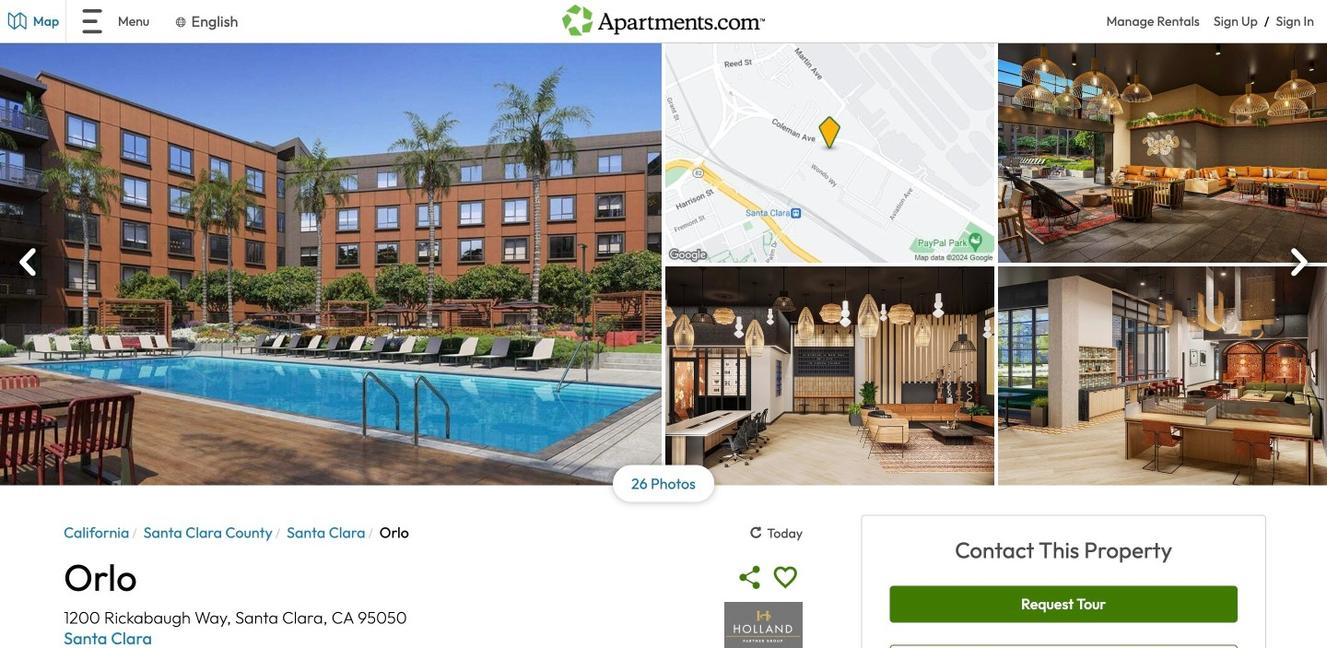 Task type: locate. For each thing, give the bounding box(es) containing it.
share listing image
[[733, 560, 768, 595]]

next image
[[1276, 240, 1320, 285]]



Task type: describe. For each thing, give the bounding box(es) containing it.
previous image
[[7, 240, 52, 285]]

property management company logo image
[[725, 602, 803, 648]]

apartments.com logo image
[[562, 0, 765, 35]]



Task type: vqa. For each thing, say whether or not it's contained in the screenshot.
Madera Companies image
no



